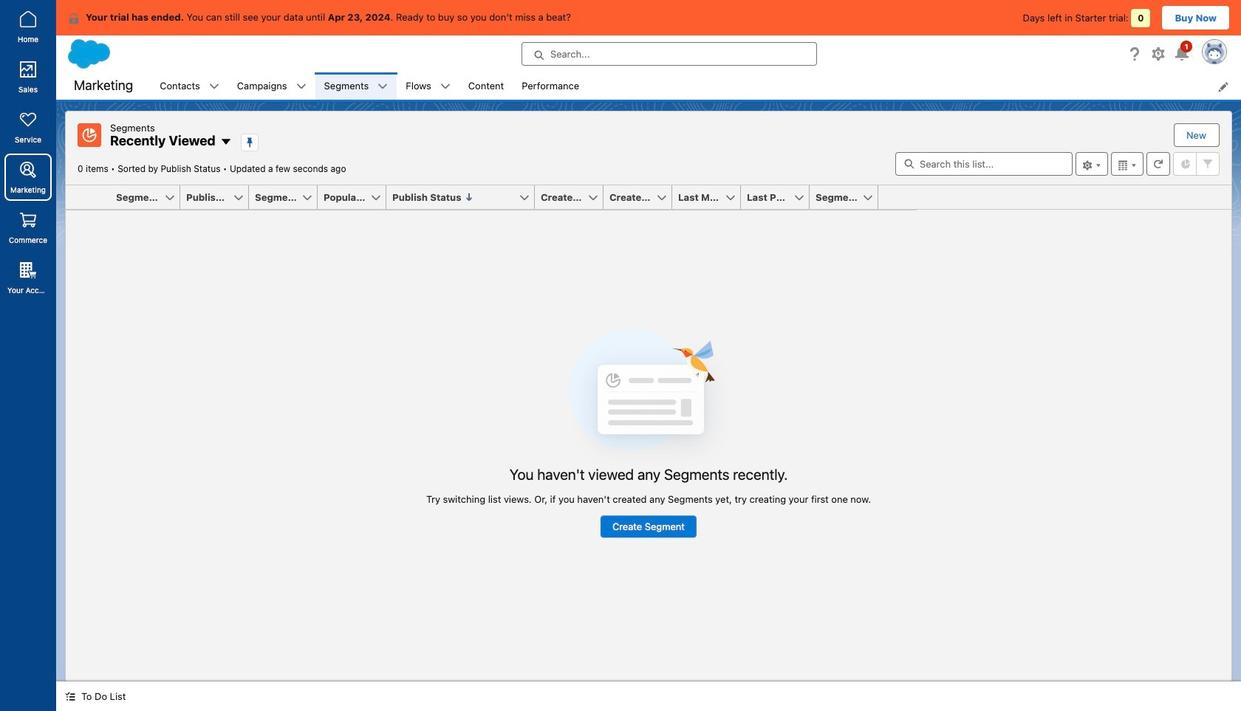 Task type: locate. For each thing, give the bounding box(es) containing it.
recently viewed|segments|list view element
[[65, 111, 1232, 682]]

text default image inside list item
[[378, 82, 388, 92]]

recently viewed status
[[78, 163, 230, 174]]

segment name element
[[110, 185, 189, 210]]

text default image
[[378, 82, 388, 92], [220, 136, 232, 148]]

text default image inside recently viewed|segments|list view 'element'
[[220, 136, 232, 148]]

publish status element
[[386, 185, 544, 210]]

Search Recently Viewed list view. search field
[[896, 152, 1073, 176]]

1 vertical spatial text default image
[[220, 136, 232, 148]]

action image
[[879, 185, 917, 209]]

text default image
[[68, 12, 80, 24], [209, 82, 219, 92], [296, 82, 306, 92], [440, 82, 451, 92], [65, 692, 75, 702]]

segment status element
[[249, 185, 327, 210]]

list
[[151, 72, 1241, 100]]

text default image for 4th list item from right
[[209, 82, 219, 92]]

1 horizontal spatial text default image
[[378, 82, 388, 92]]

3 list item from the left
[[315, 72, 397, 100]]

0 horizontal spatial text default image
[[220, 136, 232, 148]]

last publish completed element
[[741, 185, 819, 210]]

status
[[426, 329, 871, 538]]

created by element
[[535, 185, 613, 210]]

0 vertical spatial text default image
[[378, 82, 388, 92]]

list item
[[151, 72, 228, 100], [228, 72, 315, 100], [315, 72, 397, 100], [397, 72, 459, 100]]



Task type: vqa. For each thing, say whether or not it's contained in the screenshot.
the top error image
no



Task type: describe. For each thing, give the bounding box(es) containing it.
item number element
[[66, 185, 110, 210]]

action element
[[879, 185, 917, 210]]

1 list item from the left
[[151, 72, 228, 100]]

status inside recently viewed|segments|list view 'element'
[[426, 329, 871, 538]]

publish type element
[[180, 185, 258, 210]]

population element
[[318, 185, 395, 210]]

item number image
[[66, 185, 110, 209]]

2 list item from the left
[[228, 72, 315, 100]]

4 list item from the left
[[397, 72, 459, 100]]

text default image for fourth list item from left
[[440, 82, 451, 92]]

last modified date element
[[672, 185, 750, 210]]

created date element
[[604, 185, 681, 210]]

segment type element
[[810, 185, 887, 210]]

text default image for third list item from right
[[296, 82, 306, 92]]



